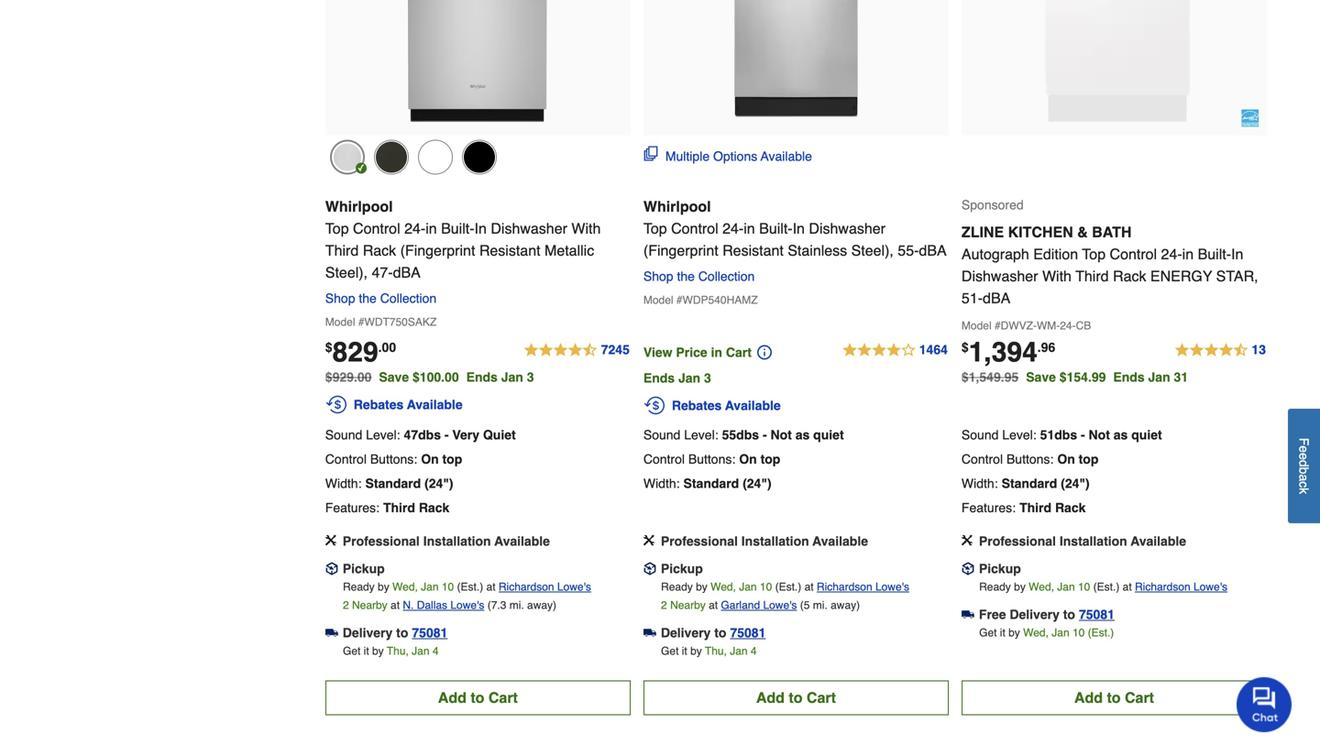 Task type: locate. For each thing, give the bounding box(es) containing it.
top
[[443, 452, 463, 467], [761, 452, 781, 467], [1079, 452, 1099, 467]]

1 horizontal spatial 4.5 stars image
[[1174, 340, 1268, 362]]

3 width: from the left
[[962, 476, 998, 491]]

1 horizontal spatial ends
[[644, 371, 675, 386]]

2 inside ready by wed, jan 10 (est.) at richardson lowe's 2 nearby at n. dallas lowe's (7.3 mi. away)
[[343, 599, 349, 612]]

- left very
[[445, 428, 449, 442]]

resistant inside the whirlpool top control 24-in built-in dishwasher with third rack (fingerprint resistant metallic steel), 47-dba
[[480, 242, 541, 259]]

2 buttons: from the left
[[689, 452, 736, 467]]

in for (fingerprint
[[475, 220, 487, 237]]

2 horizontal spatial ends
[[1114, 370, 1145, 385]]

top down fingerprint resistant metallic steel icon
[[325, 220, 349, 237]]

width:
[[325, 476, 362, 491], [644, 476, 680, 491], [962, 476, 998, 491]]

1 horizontal spatial add to cart button
[[644, 681, 949, 716]]

quiet down the ends jan 31 element
[[1132, 428, 1163, 442]]

2 horizontal spatial richardson lowe's button
[[1136, 578, 1228, 597]]

it for ready by wed, jan 10 (est.) at richardson lowe's 2 nearby at garland lowe's (5 mi. away)
[[682, 645, 688, 658]]

model for top control 24-in built-in dishwasher with third rack (fingerprint resistant metallic steel), 47-dba
[[325, 316, 355, 329]]

quiet
[[814, 428, 844, 442], [1132, 428, 1163, 442]]

1 not from the left
[[771, 428, 792, 442]]

2 nearby from the left
[[671, 599, 706, 612]]

$ inside $ 829 .00
[[325, 340, 333, 355]]

level: for 47dbs
[[366, 428, 400, 442]]

-
[[445, 428, 449, 442], [763, 428, 767, 442], [1081, 428, 1086, 442]]

0 horizontal spatial on
[[421, 452, 439, 467]]

multiple options available link
[[644, 146, 813, 165]]

savings save $154.99 element
[[1027, 370, 1196, 385]]

0 horizontal spatial pickup image
[[325, 563, 338, 576]]

1 horizontal spatial the
[[677, 269, 695, 284]]

sound
[[325, 428, 363, 442], [644, 428, 681, 442], [962, 428, 999, 442]]

available up ready by wed, jan 10 (est.) at richardson lowe's
[[1131, 534, 1187, 549]]

top for 55dbs
[[761, 452, 781, 467]]

1 installation from the left
[[423, 534, 491, 549]]

2 add to cart from the left
[[757, 690, 836, 707]]

0 horizontal spatial dba
[[393, 264, 421, 281]]

0 horizontal spatial shop the collection link
[[325, 291, 444, 306]]

1 horizontal spatial top
[[761, 452, 781, 467]]

0 horizontal spatial standard
[[365, 476, 421, 491]]

in
[[426, 220, 437, 237], [744, 220, 756, 237], [1183, 246, 1194, 263], [711, 345, 723, 360]]

1 horizontal spatial #
[[677, 294, 683, 307]]

1 horizontal spatial sound
[[644, 428, 681, 442]]

0 horizontal spatial 75081
[[412, 626, 448, 641]]

was price $1,549.95 element
[[962, 365, 1027, 385]]

75081 down garland
[[731, 626, 766, 641]]

zline kitchen & bath autograph edition top control 24-in built-in dishwasher with third rack energy star, 51-dba image
[[1014, 0, 1216, 128]]

3 down 7245 button
[[527, 370, 534, 385]]

1 horizontal spatial 2
[[661, 599, 667, 612]]

0 horizontal spatial away)
[[527, 599, 557, 612]]

1 quiet from the left
[[814, 428, 844, 442]]

kitchen
[[1009, 224, 1074, 241]]

the
[[677, 269, 695, 284], [359, 291, 377, 306]]

quiet right 55dbs
[[814, 428, 844, 442]]

top inside the whirlpool top control 24-in built-in dishwasher with third rack (fingerprint resistant metallic steel), 47-dba
[[325, 220, 349, 237]]

$1,549.95
[[962, 370, 1019, 385]]

dba up wdt750sakz
[[393, 264, 421, 281]]

wed, for ready by wed, jan 10 (est.) at richardson lowe's 2 nearby at garland lowe's (5 mi. away)
[[711, 581, 736, 594]]

width: for sound level: 51dbs - not as quiet
[[962, 476, 998, 491]]

wed, for ready by wed, jan 10 (est.) at richardson lowe's
[[1029, 581, 1055, 594]]

$ up '$929.00'
[[325, 340, 333, 355]]

1 e from the top
[[1297, 446, 1312, 453]]

wed,
[[393, 581, 418, 594], [711, 581, 736, 594], [1029, 581, 1055, 594], [1024, 627, 1049, 640]]

10 up garland lowe's button
[[760, 581, 773, 594]]

(est.) inside ready by wed, jan 10 (est.) at richardson lowe's 2 nearby at garland lowe's (5 mi. away)
[[776, 581, 802, 594]]

2 (24") from the left
[[743, 476, 772, 491]]

1 horizontal spatial shop the collection
[[644, 269, 755, 284]]

1 assembly image from the left
[[325, 535, 336, 546]]

1 pickup image from the left
[[325, 563, 338, 576]]

2 features: from the left
[[962, 501, 1016, 515]]

width: standard (24") for 55dbs - not as quiet
[[644, 476, 772, 491]]

4
[[433, 645, 439, 658], [751, 645, 757, 658]]

available inside multiple options available link
[[761, 149, 813, 164]]

resistant up wdp540hamz
[[723, 242, 784, 259]]

(est.) inside ready by wed, jan 10 (est.) at richardson lowe's 2 nearby at n. dallas lowe's (7.3 mi. away)
[[457, 581, 484, 594]]

1 horizontal spatial it
[[682, 645, 688, 658]]

resistant inside whirlpool top control 24-in built-in dishwasher (fingerprint resistant stainless steel), 55-dba
[[723, 242, 784, 259]]

1 horizontal spatial control buttons: on top
[[644, 452, 781, 467]]

lowe's
[[558, 581, 591, 594], [876, 581, 910, 594], [1194, 581, 1228, 594], [451, 599, 485, 612], [764, 599, 797, 612]]

2 as from the left
[[1114, 428, 1128, 442]]

rebates available for 1464
[[672, 398, 781, 413]]

fingerprint resistant metallic steel image
[[330, 140, 365, 175]]

# up 1,394
[[995, 320, 1001, 332]]

0 horizontal spatial delivery
[[343, 626, 393, 641]]

wdt750sakz
[[365, 316, 437, 329]]

by
[[378, 581, 390, 594], [696, 581, 708, 594], [1015, 581, 1026, 594], [1009, 627, 1021, 640], [372, 645, 384, 658], [691, 645, 702, 658]]

1 horizontal spatial away)
[[831, 599, 860, 612]]

1 horizontal spatial level:
[[684, 428, 719, 442]]

2 width: standard (24") from the left
[[644, 476, 772, 491]]

0 horizontal spatial features: third rack
[[325, 501, 450, 515]]

1 vertical spatial with
[[1043, 268, 1072, 285]]

wed, inside ready by wed, jan 10 (est.) at richardson lowe's 2 nearby at garland lowe's (5 mi. away)
[[711, 581, 736, 594]]

1 horizontal spatial nearby
[[671, 599, 706, 612]]

2 standard from the left
[[684, 476, 739, 491]]

truck filled image
[[325, 627, 338, 640]]

3 sound from the left
[[962, 428, 999, 442]]

2 richardson from the left
[[817, 581, 873, 594]]

# up actual price $829.00 element
[[358, 316, 365, 329]]

1 horizontal spatial shop the collection link
[[644, 269, 762, 284]]

mi.
[[510, 599, 524, 612], [813, 599, 828, 612]]

on down sound level: 51dbs - not as quiet
[[1058, 452, 1076, 467]]

10 up the free delivery to 75081
[[1079, 581, 1091, 594]]

sound down ends jan 3
[[644, 428, 681, 442]]

0 horizontal spatial top
[[325, 220, 349, 237]]

jan up dallas
[[421, 581, 439, 594]]

2 away) from the left
[[831, 599, 860, 612]]

1 horizontal spatial quiet
[[1132, 428, 1163, 442]]

(fingerprint inside whirlpool top control 24-in built-in dishwasher (fingerprint resistant stainless steel), 55-dba
[[644, 242, 719, 259]]

2 4 from the left
[[751, 645, 757, 658]]

2 horizontal spatial control buttons: on top
[[962, 452, 1099, 467]]

3 on from the left
[[1058, 452, 1076, 467]]

delivery to 75081 for garland lowe's
[[661, 626, 766, 641]]

75081 button for ready by wed, jan 10 (est.) at richardson lowe's 2 nearby at n. dallas lowe's (7.3 mi. away)
[[412, 624, 448, 642]]

1 horizontal spatial rebates
[[672, 398, 722, 413]]

- for 47dbs
[[445, 428, 449, 442]]

with
[[572, 220, 601, 237], [1043, 268, 1072, 285]]

1 as from the left
[[796, 428, 810, 442]]

white image
[[418, 140, 453, 175]]

rack inside zline kitchen & bath autograph edition top control 24-in built-in dishwasher with third rack energy star, 51-dba
[[1114, 268, 1147, 285]]

shop the collection link up "model # wdp540hamz"
[[644, 269, 762, 284]]

0 horizontal spatial truck filled image
[[644, 627, 657, 640]]

delivery for ready by wed, jan 10 (est.) at richardson lowe's 2 nearby at garland lowe's (5 mi. away)
[[661, 626, 711, 641]]

1 delivery to 75081 from the left
[[343, 626, 448, 641]]

cart for 3rd add to cart button
[[1125, 690, 1155, 707]]

width: standard (24") for 47dbs - very quiet
[[325, 476, 454, 491]]

model up '829'
[[325, 316, 355, 329]]

delivery to 75081
[[343, 626, 448, 641], [661, 626, 766, 641]]

nearby inside ready by wed, jan 10 (est.) at richardson lowe's 2 nearby at n. dallas lowe's (7.3 mi. away)
[[352, 599, 388, 612]]

2 for ready by wed, jan 10 (est.) at richardson lowe's 2 nearby at n. dallas lowe's (7.3 mi. away)
[[343, 599, 349, 612]]

buttons: down sound level: 47dbs - very quiet
[[370, 452, 418, 467]]

rebates
[[354, 398, 404, 412], [672, 398, 722, 413]]

sound for sound level: 55dbs - not as quiet
[[644, 428, 681, 442]]

rebates available button for 1464
[[644, 395, 949, 417]]

1 4.5 stars image from the left
[[523, 340, 631, 362]]

thu, for garland lowe's
[[705, 645, 727, 658]]

width: standard (24") down sound level: 47dbs - very quiet
[[325, 476, 454, 491]]

sound for sound level: 47dbs - very quiet
[[325, 428, 363, 442]]

1 horizontal spatial width: standard (24")
[[644, 476, 772, 491]]

3 top from the left
[[1079, 452, 1099, 467]]

55-
[[898, 242, 919, 259]]

buttons:
[[370, 452, 418, 467], [689, 452, 736, 467], [1007, 452, 1054, 467]]

save down '.00'
[[379, 370, 409, 385]]

10 inside ready by wed, jan 10 (est.) at richardson lowe's 2 nearby at garland lowe's (5 mi. away)
[[760, 581, 773, 594]]

jan inside ready by wed, jan 10 (est.) at richardson lowe's 2 nearby at garland lowe's (5 mi. away)
[[739, 581, 757, 594]]

1 (24") from the left
[[425, 476, 454, 491]]

1 sound from the left
[[325, 428, 363, 442]]

control buttons: on top for 55dbs - not as quiet
[[644, 452, 781, 467]]

jan
[[501, 370, 524, 385], [1149, 370, 1171, 385], [679, 371, 701, 386], [421, 581, 439, 594], [739, 581, 757, 594], [1058, 581, 1076, 594], [1052, 627, 1070, 640], [412, 645, 430, 658], [730, 645, 748, 658]]

1 features: from the left
[[325, 501, 380, 515]]

autograph
[[962, 246, 1030, 263]]

0 horizontal spatial get it by thu, jan 4
[[343, 645, 439, 658]]

0 horizontal spatial (24")
[[425, 476, 454, 491]]

4 for lowe's
[[751, 645, 757, 658]]

2 horizontal spatial standard
[[1002, 476, 1058, 491]]

$929.00
[[325, 370, 372, 385]]

1 horizontal spatial richardson
[[817, 581, 873, 594]]

top down multiple
[[644, 220, 667, 237]]

1 2 from the left
[[343, 599, 349, 612]]

features: third rack for 51dbs - not as quiet
[[962, 501, 1086, 515]]

save for 829
[[379, 370, 409, 385]]

to
[[1064, 608, 1076, 622], [396, 626, 409, 641], [715, 626, 727, 641], [471, 690, 485, 707], [789, 690, 803, 707], [1107, 690, 1121, 707]]

f e e d b a c k
[[1297, 438, 1312, 494]]

2 inside ready by wed, jan 10 (est.) at richardson lowe's 2 nearby at garland lowe's (5 mi. away)
[[661, 599, 667, 612]]

by inside ready by wed, jan 10 (est.) at richardson lowe's 2 nearby at garland lowe's (5 mi. away)
[[696, 581, 708, 594]]

shop the collection up 'model # wdt750sakz'
[[325, 291, 437, 306]]

24- inside the whirlpool top control 24-in built-in dishwasher with third rack (fingerprint resistant metallic steel), 47-dba
[[405, 220, 426, 237]]

multiple options available
[[666, 149, 813, 164]]

cart
[[726, 345, 752, 360], [489, 690, 518, 707], [807, 690, 836, 707], [1125, 690, 1155, 707]]

truck filled image for free
[[962, 609, 975, 621]]

0 horizontal spatial professional
[[343, 534, 420, 549]]

- right 55dbs
[[763, 428, 767, 442]]

1 mi. from the left
[[510, 599, 524, 612]]

rebates available
[[354, 398, 463, 412], [672, 398, 781, 413]]

2 width: from the left
[[644, 476, 680, 491]]

richardson lowe's button for (5 mi. away)
[[817, 578, 910, 597]]

built- inside the whirlpool top control 24-in built-in dishwasher with third rack (fingerprint resistant metallic steel), 47-dba
[[441, 220, 475, 237]]

in inside whirlpool top control 24-in built-in dishwasher (fingerprint resistant stainless steel), 55-dba
[[793, 220, 805, 237]]

get for ready by wed, jan 10 (est.) at richardson lowe's 2 nearby at n. dallas lowe's (7.3 mi. away)
[[343, 645, 361, 658]]

on
[[421, 452, 439, 467], [740, 452, 757, 467], [1058, 452, 1076, 467]]

rebates for 1464
[[672, 398, 722, 413]]

professional
[[343, 534, 420, 549], [661, 534, 738, 549], [980, 534, 1057, 549]]

1 away) from the left
[[527, 599, 557, 612]]

rebates available up 55dbs
[[672, 398, 781, 413]]

1 (fingerprint from the left
[[400, 242, 475, 259]]

2 horizontal spatial 75081 button
[[1080, 606, 1115, 624]]

professional installation available up ready by wed, jan 10 (est.) at richardson lowe's
[[980, 534, 1187, 549]]

professional up n.
[[343, 534, 420, 549]]

control down "$1,549.95"
[[962, 452, 1003, 467]]

built- inside zline kitchen & bath autograph edition top control 24-in built-in dishwasher with third rack energy star, 51-dba
[[1198, 246, 1232, 263]]

top
[[325, 220, 349, 237], [644, 220, 667, 237], [1083, 246, 1106, 263]]

1 vertical spatial shop the collection link
[[325, 291, 444, 306]]

2 sound from the left
[[644, 428, 681, 442]]

jan up the free delivery to 75081
[[1058, 581, 1076, 594]]

1 whirlpool from the left
[[325, 198, 393, 215]]

2 richardson lowe's button from the left
[[817, 578, 910, 597]]

7245
[[601, 342, 630, 357]]

0 vertical spatial steel),
[[852, 242, 894, 259]]

model # wdt750sakz
[[325, 316, 437, 329]]

black image
[[462, 140, 497, 175]]

richardson lowe's button
[[499, 578, 591, 597], [817, 578, 910, 597], [1136, 578, 1228, 597]]

away) inside ready by wed, jan 10 (est.) at richardson lowe's 2 nearby at garland lowe's (5 mi. away)
[[831, 599, 860, 612]]

(24") down sound level: 55dbs - not as quiet
[[743, 476, 772, 491]]

ready for ready by wed, jan 10 (est.) at richardson lowe's
[[980, 581, 1012, 594]]

1 horizontal spatial thu,
[[705, 645, 727, 658]]

1 horizontal spatial $
[[962, 340, 969, 355]]

75081 down dallas
[[412, 626, 448, 641]]

on down sound level: 55dbs - not as quiet
[[740, 452, 757, 467]]

2 - from the left
[[763, 428, 767, 442]]

richardson for mi.
[[499, 581, 555, 594]]

on down the 47dbs
[[421, 452, 439, 467]]

whirlpool down multiple
[[644, 198, 711, 215]]

1 nearby from the left
[[352, 599, 388, 612]]

top down very
[[443, 452, 463, 467]]

1 resistant from the left
[[480, 242, 541, 259]]

at for ready by wed, jan 10 (est.) at richardson lowe's
[[1123, 581, 1132, 594]]

top down sound level: 51dbs - not as quiet
[[1079, 452, 1099, 467]]

shop for whirlpool top control 24-in built-in dishwasher (fingerprint resistant stainless steel), 55-dba
[[644, 269, 674, 284]]

rebates available button
[[325, 394, 631, 416], [644, 395, 949, 417]]

get
[[980, 627, 997, 640], [343, 645, 361, 658], [661, 645, 679, 658]]

1 vertical spatial steel),
[[325, 264, 368, 281]]

1 width: from the left
[[325, 476, 362, 491]]

(24") down sound level: 51dbs - not as quiet
[[1061, 476, 1090, 491]]

rebates available up sound level: 47dbs - very quiet
[[354, 398, 463, 412]]

nearby inside ready by wed, jan 10 (est.) at richardson lowe's 2 nearby at garland lowe's (5 mi. away)
[[671, 599, 706, 612]]

4.5 stars image up the 31
[[1174, 340, 1268, 362]]

2 control buttons: on top from the left
[[644, 452, 781, 467]]

0 horizontal spatial the
[[359, 291, 377, 306]]

in down white icon
[[426, 220, 437, 237]]

truck filled image down pickup icon
[[644, 627, 657, 640]]

was price $929.00 element
[[325, 365, 379, 385]]

0 vertical spatial shop the collection link
[[644, 269, 762, 284]]

1 horizontal spatial resistant
[[723, 242, 784, 259]]

1 thu, from the left
[[387, 645, 409, 658]]

0 horizontal spatial ready
[[343, 581, 375, 594]]

in right price
[[711, 345, 723, 360]]

width: standard (24")
[[325, 476, 454, 491], [644, 476, 772, 491], [962, 476, 1090, 491]]

0 vertical spatial truck filled image
[[962, 609, 975, 621]]

pickup image
[[325, 563, 338, 576], [962, 563, 975, 576]]

0 horizontal spatial add to cart
[[438, 690, 518, 707]]

truck filled image
[[962, 609, 975, 621], [644, 627, 657, 640]]

dishwasher down autograph
[[962, 268, 1039, 285]]

0 vertical spatial collection
[[699, 269, 755, 284]]

jan up garland
[[739, 581, 757, 594]]

ready inside ready by wed, jan 10 (est.) at richardson lowe's 2 nearby at n. dallas lowe's (7.3 mi. away)
[[343, 581, 375, 594]]

2 horizontal spatial add
[[1075, 690, 1103, 707]]

on for 51dbs
[[1058, 452, 1076, 467]]

75081 for ready by wed, jan 10 (est.) at richardson lowe's 2 nearby at n. dallas lowe's (7.3 mi. away)
[[412, 626, 448, 641]]

2 vertical spatial dba
[[983, 290, 1011, 307]]

control buttons: on top for 51dbs - not as quiet
[[962, 452, 1099, 467]]

10 for ready by wed, jan 10 (est.) at richardson lowe's 2 nearby at garland lowe's (5 mi. away)
[[760, 581, 773, 594]]

0 horizontal spatial ends
[[466, 370, 498, 385]]

1 horizontal spatial professional
[[661, 534, 738, 549]]

(24") down the 47dbs
[[425, 476, 454, 491]]

3 buttons: from the left
[[1007, 452, 1054, 467]]

$ inside '$ 1,394 .96'
[[962, 340, 969, 355]]

1 horizontal spatial width:
[[644, 476, 680, 491]]

whirlpool for whirlpool top control 24-in built-in dishwasher with third rack (fingerprint resistant metallic steel), 47-dba
[[325, 198, 393, 215]]

2 horizontal spatial width: standard (24")
[[962, 476, 1090, 491]]

e
[[1297, 446, 1312, 453], [1297, 453, 1312, 460]]

at for ready by wed, jan 10 (est.) at richardson lowe's 2 nearby at n. dallas lowe's (7.3 mi. away)
[[487, 581, 496, 594]]

shop
[[644, 269, 674, 284], [325, 291, 355, 306]]

dishwasher
[[491, 220, 568, 237], [809, 220, 886, 237], [962, 268, 1039, 285]]

get it by thu, jan 4 down n.
[[343, 645, 439, 658]]

2 whirlpool from the left
[[644, 198, 711, 215]]

2 add to cart button from the left
[[644, 681, 949, 716]]

add to cart
[[438, 690, 518, 707], [757, 690, 836, 707], [1075, 690, 1155, 707]]

7245 button
[[523, 340, 631, 362]]

0 horizontal spatial control buttons: on top
[[325, 452, 463, 467]]

c
[[1297, 482, 1312, 488]]

2 pickup image from the left
[[962, 563, 975, 576]]

d
[[1297, 460, 1312, 467]]

third up 'model # wdt750sakz'
[[325, 242, 359, 259]]

1 add to cart from the left
[[438, 690, 518, 707]]

available down $100.00
[[407, 398, 463, 412]]

$154.99
[[1060, 370, 1107, 385]]

with down "edition"
[[1043, 268, 1072, 285]]

2 e from the top
[[1297, 453, 1312, 460]]

1 width: standard (24") from the left
[[325, 476, 454, 491]]

savings save $100.00 element
[[379, 370, 542, 385]]

75081 button down dallas
[[412, 624, 448, 642]]

1 buttons: from the left
[[370, 452, 418, 467]]

2 4.5 stars image from the left
[[1174, 340, 1268, 362]]

0 horizontal spatial rebates available button
[[325, 394, 631, 416]]

2 for ready by wed, jan 10 (est.) at richardson lowe's 2 nearby at garland lowe's (5 mi. away)
[[661, 599, 667, 612]]

3 control buttons: on top from the left
[[962, 452, 1099, 467]]

$100.00
[[413, 370, 459, 385]]

1 pickup from the left
[[343, 562, 385, 576]]

ready for ready by wed, jan 10 (est.) at richardson lowe's 2 nearby at garland lowe's (5 mi. away)
[[661, 581, 693, 594]]

1 save from the left
[[379, 370, 409, 385]]

quiet for 55dbs - not as quiet
[[814, 428, 844, 442]]

dishwasher inside the whirlpool top control 24-in built-in dishwasher with third rack (fingerprint resistant metallic steel), 47-dba
[[491, 220, 568, 237]]

3 - from the left
[[1081, 428, 1086, 442]]

dishwasher inside whirlpool top control 24-in built-in dishwasher (fingerprint resistant stainless steel), 55-dba
[[809, 220, 886, 237]]

0 horizontal spatial 4
[[433, 645, 439, 658]]

1 ready from the left
[[343, 581, 375, 594]]

1 horizontal spatial richardson lowe's button
[[817, 578, 910, 597]]

0 horizontal spatial richardson lowe's button
[[499, 578, 591, 597]]

0 horizontal spatial save
[[379, 370, 409, 385]]

2 delivery to 75081 from the left
[[661, 626, 766, 641]]

2 save from the left
[[1027, 370, 1057, 385]]

save
[[379, 370, 409, 385], [1027, 370, 1057, 385]]

installation up ready by wed, jan 10 (est.) at richardson lowe's
[[1060, 534, 1128, 549]]

as down savings save $154.99 element
[[1114, 428, 1128, 442]]

standard down 55dbs
[[684, 476, 739, 491]]

0 horizontal spatial 2
[[343, 599, 349, 612]]

cart for third add to cart button from the right
[[489, 690, 518, 707]]

(est.)
[[457, 581, 484, 594], [776, 581, 802, 594], [1094, 581, 1120, 594], [1088, 627, 1115, 640]]

ends down view
[[644, 371, 675, 386]]

1 horizontal spatial 75081
[[731, 626, 766, 641]]

1 horizontal spatial assembly image
[[962, 535, 973, 546]]

2 get it by thu, jan 4 from the left
[[661, 645, 757, 658]]

rebates icon image down '$929.00'
[[325, 394, 347, 416]]

installation
[[423, 534, 491, 549], [742, 534, 810, 549], [1060, 534, 1128, 549]]

wed, inside ready by wed, jan 10 (est.) at richardson lowe's 2 nearby at n. dallas lowe's (7.3 mi. away)
[[393, 581, 418, 594]]

2 features: third rack from the left
[[962, 501, 1086, 515]]

2 left garland
[[661, 599, 667, 612]]

# up price
[[677, 294, 683, 307]]

richardson inside ready by wed, jan 10 (est.) at richardson lowe's 2 nearby at garland lowe's (5 mi. away)
[[817, 581, 873, 594]]

as for sound level: 55dbs - not as quiet
[[796, 428, 810, 442]]

installation for second assembly image from the left
[[1060, 534, 1128, 549]]

4 down garland lowe's button
[[751, 645, 757, 658]]

1 horizontal spatial rebates icon image
[[644, 395, 666, 417]]

third down the 51dbs
[[1020, 501, 1052, 515]]

2 horizontal spatial on
[[1058, 452, 1076, 467]]

nearby left n.
[[352, 599, 388, 612]]

2 horizontal spatial buttons:
[[1007, 452, 1054, 467]]

0 horizontal spatial in
[[475, 220, 487, 237]]

2 professional from the left
[[661, 534, 738, 549]]

$ right "1464"
[[962, 340, 969, 355]]

get it by thu, jan 4 for garland
[[661, 645, 757, 658]]

pickup image for free
[[962, 563, 975, 576]]

0 horizontal spatial installation
[[423, 534, 491, 549]]

4 down dallas
[[433, 645, 439, 658]]

2 horizontal spatial add to cart button
[[962, 681, 1268, 716]]

1 control buttons: on top from the left
[[325, 452, 463, 467]]

(est.) up "(5"
[[776, 581, 802, 594]]

2 resistant from the left
[[723, 242, 784, 259]]

24- inside whirlpool top control 24-in built-in dishwasher (fingerprint resistant stainless steel), 55-dba
[[723, 220, 744, 237]]

get it by thu, jan 4 for n.
[[343, 645, 439, 658]]

rebates icon image for 7245
[[325, 394, 347, 416]]

rebates icon image
[[325, 394, 347, 416], [644, 395, 666, 417]]

ends right $100.00
[[466, 370, 498, 385]]

1 vertical spatial shop
[[325, 291, 355, 306]]

10 inside ready by wed, jan 10 (est.) at richardson lowe's 2 nearby at n. dallas lowe's (7.3 mi. away)
[[442, 581, 454, 594]]

2 not from the left
[[1089, 428, 1111, 442]]

1 $ from the left
[[325, 340, 333, 355]]

features: third rack down sound level: 47dbs - very quiet
[[325, 501, 450, 515]]

away) inside ready by wed, jan 10 (est.) at richardson lowe's 2 nearby at n. dallas lowe's (7.3 mi. away)
[[527, 599, 557, 612]]

top inside whirlpool top control 24-in built-in dishwasher (fingerprint resistant stainless steel), 55-dba
[[644, 220, 667, 237]]

0 horizontal spatial get
[[343, 645, 361, 658]]

not
[[771, 428, 792, 442], [1089, 428, 1111, 442]]

2 add from the left
[[757, 690, 785, 707]]

ends jan 3 element down price
[[644, 371, 719, 386]]

4.5 stars image
[[523, 340, 631, 362], [1174, 340, 1268, 362]]

away)
[[527, 599, 557, 612], [831, 599, 860, 612]]

top for 51dbs
[[1079, 452, 1099, 467]]

a
[[1297, 474, 1312, 482]]

1 horizontal spatial 75081 button
[[731, 624, 766, 642]]

0 horizontal spatial steel),
[[325, 264, 368, 281]]

1 richardson lowe's button from the left
[[499, 578, 591, 597]]

4.5 stars image containing 7245
[[523, 340, 631, 362]]

wdp540hamz
[[683, 294, 758, 307]]

0 horizontal spatial features:
[[325, 501, 380, 515]]

assembly image
[[325, 535, 336, 546], [962, 535, 973, 546]]

75081
[[1080, 608, 1115, 622], [412, 626, 448, 641], [731, 626, 766, 641]]

whirlpool down fingerprint resistant metallic steel icon
[[325, 198, 393, 215]]

top down sound level: 55dbs - not as quiet
[[761, 452, 781, 467]]

rack inside the whirlpool top control 24-in built-in dishwasher with third rack (fingerprint resistant metallic steel), 47-dba
[[363, 242, 396, 259]]

in inside the whirlpool top control 24-in built-in dishwasher with third rack (fingerprint resistant metallic steel), 47-dba
[[475, 220, 487, 237]]

e up d
[[1297, 446, 1312, 453]]

installation up ready by wed, jan 10 (est.) at richardson lowe's 2 nearby at n. dallas lowe's (7.3 mi. away)
[[423, 534, 491, 549]]

0 horizontal spatial mi.
[[510, 599, 524, 612]]

top for top control 24-in built-in dishwasher with third rack (fingerprint resistant metallic steel), 47-dba
[[325, 220, 349, 237]]

mi. right the (7.3
[[510, 599, 524, 612]]

whirlpool
[[325, 198, 393, 215], [644, 198, 711, 215]]

2 horizontal spatial top
[[1079, 452, 1099, 467]]

jan down dallas
[[412, 645, 430, 658]]

level:
[[366, 428, 400, 442], [684, 428, 719, 442], [1003, 428, 1037, 442]]

level: left 55dbs
[[684, 428, 719, 442]]

1 add to cart button from the left
[[325, 681, 631, 716]]

1 horizontal spatial dishwasher
[[809, 220, 886, 237]]

0 horizontal spatial not
[[771, 428, 792, 442]]

$
[[325, 340, 333, 355], [962, 340, 969, 355]]

3 ready from the left
[[980, 581, 1012, 594]]

3 add from the left
[[1075, 690, 1103, 707]]

2 horizontal spatial professional installation available
[[980, 534, 1187, 549]]

1 horizontal spatial as
[[1114, 428, 1128, 442]]

jan left the 31
[[1149, 370, 1171, 385]]

with inside the whirlpool top control 24-in built-in dishwasher with third rack (fingerprint resistant metallic steel), 47-dba
[[572, 220, 601, 237]]

buttons: for 51dbs - not as quiet
[[1007, 452, 1054, 467]]

multiple
[[666, 149, 710, 164]]

2 ready from the left
[[661, 581, 693, 594]]

3 installation from the left
[[1060, 534, 1128, 549]]

e up b
[[1297, 453, 1312, 460]]

nearby
[[352, 599, 388, 612], [671, 599, 706, 612]]

2 level: from the left
[[684, 428, 719, 442]]

2 on from the left
[[740, 452, 757, 467]]

3 width: standard (24") from the left
[[962, 476, 1090, 491]]

0 horizontal spatial add
[[438, 690, 467, 707]]

3 (24") from the left
[[1061, 476, 1090, 491]]

richardson inside ready by wed, jan 10 (est.) at richardson lowe's 2 nearby at n. dallas lowe's (7.3 mi. away)
[[499, 581, 555, 594]]

delivery to 75081 down n.
[[343, 626, 448, 641]]

whirlpool top control 24-in built-in dishwasher (fingerprint resistant stainless steel), 55-dba image
[[696, 0, 897, 128]]

3 professional installation available from the left
[[980, 534, 1187, 549]]

2 pickup from the left
[[661, 562, 703, 576]]

1 get it by thu, jan 4 from the left
[[343, 645, 439, 658]]

(5
[[801, 599, 810, 612]]

shop the collection link up 'model # wdt750sakz'
[[325, 291, 444, 306]]

1 horizontal spatial features: third rack
[[962, 501, 1086, 515]]

0 horizontal spatial assembly image
[[325, 535, 336, 546]]

the up 'model # wdt750sakz'
[[359, 291, 377, 306]]

in inside zline kitchen & bath autograph edition top control 24-in built-in dishwasher with third rack energy star, 51-dba
[[1183, 246, 1194, 263]]

ends
[[466, 370, 498, 385], [1114, 370, 1145, 385], [644, 371, 675, 386]]

4.5 stars image for 1,394
[[1174, 340, 1268, 362]]

2 horizontal spatial top
[[1083, 246, 1106, 263]]

0 horizontal spatial professional installation available
[[343, 534, 550, 549]]

jan inside ready by wed, jan 10 (est.) at richardson lowe's 2 nearby at n. dallas lowe's (7.3 mi. away)
[[421, 581, 439, 594]]

1,394
[[969, 337, 1038, 368]]

whirlpool inside the whirlpool top control 24-in built-in dishwasher with third rack (fingerprint resistant metallic steel), 47-dba
[[325, 198, 393, 215]]

by inside ready by wed, jan 10 (est.) at richardson lowe's 2 nearby at n. dallas lowe's (7.3 mi. away)
[[378, 581, 390, 594]]

75081 button
[[1080, 606, 1115, 624], [412, 624, 448, 642], [731, 624, 766, 642]]

1 on from the left
[[421, 452, 439, 467]]

1 - from the left
[[445, 428, 449, 442]]

available
[[761, 149, 813, 164], [407, 398, 463, 412], [725, 398, 781, 413], [495, 534, 550, 549], [813, 534, 869, 549], [1131, 534, 1187, 549]]

built- down the black "icon"
[[441, 220, 475, 237]]

width: standard (24") down the 51dbs
[[962, 476, 1090, 491]]

wed, for ready by wed, jan 10 (est.) at richardson lowe's 2 nearby at n. dallas lowe's (7.3 mi. away)
[[393, 581, 418, 594]]

1 standard from the left
[[365, 476, 421, 491]]

1 horizontal spatial features:
[[962, 501, 1016, 515]]

shop the collection link for resistant
[[644, 269, 762, 284]]

24- down options
[[723, 220, 744, 237]]

2 horizontal spatial width:
[[962, 476, 998, 491]]

2 quiet from the left
[[1132, 428, 1163, 442]]

10 for ready by wed, jan 10 (est.) at richardson lowe's
[[1079, 581, 1091, 594]]

(est.) for ready by wed, jan 10 (est.) at richardson lowe's 2 nearby at garland lowe's (5 mi. away)
[[776, 581, 802, 594]]

2 installation from the left
[[742, 534, 810, 549]]

3 standard from the left
[[1002, 476, 1058, 491]]

4.5 stars image left view
[[523, 340, 631, 362]]

professional right assembly icon
[[661, 534, 738, 549]]

star,
[[1217, 268, 1259, 285]]

features: third rack
[[325, 501, 450, 515], [962, 501, 1086, 515]]

1 horizontal spatial not
[[1089, 428, 1111, 442]]

professional installation available up ready by wed, jan 10 (est.) at richardson lowe's 2 nearby at garland lowe's (5 mi. away)
[[661, 534, 869, 549]]

0 horizontal spatial model
[[325, 316, 355, 329]]

1 level: from the left
[[366, 428, 400, 442]]

2 $ from the left
[[962, 340, 969, 355]]

(est.) up the n. dallas lowe's 'button'
[[457, 581, 484, 594]]

75081 button down ready by wed, jan 10 (est.) at richardson lowe's
[[1080, 606, 1115, 624]]

level: for 51dbs
[[1003, 428, 1037, 442]]

rack down bath
[[1114, 268, 1147, 285]]

in down multiple options available
[[744, 220, 756, 237]]

1 horizontal spatial rebates available
[[672, 398, 781, 413]]

at
[[487, 581, 496, 594], [805, 581, 814, 594], [1123, 581, 1132, 594], [391, 599, 400, 612], [709, 599, 718, 612]]

rebates for 7245
[[354, 398, 404, 412]]

add to cart button
[[325, 681, 631, 716], [644, 681, 949, 716], [962, 681, 1268, 716]]

2 horizontal spatial (24")
[[1061, 476, 1090, 491]]

0 horizontal spatial rebates icon image
[[325, 394, 347, 416]]

1 horizontal spatial dba
[[919, 242, 947, 259]]

wed, down the free delivery to 75081
[[1024, 627, 1049, 640]]

whirlpool inside whirlpool top control 24-in built-in dishwasher (fingerprint resistant stainless steel), 55-dba
[[644, 198, 711, 215]]

(est.) for ready by wed, jan 10 (est.) at richardson lowe's 2 nearby at n. dallas lowe's (7.3 mi. away)
[[457, 581, 484, 594]]

rebates icon image down ends jan 3
[[644, 395, 666, 417]]

ends jan 3 element up quiet
[[466, 370, 542, 385]]

1 4 from the left
[[433, 645, 439, 658]]

top for top control 24-in built-in dishwasher (fingerprint resistant stainless steel), 55-dba
[[644, 220, 667, 237]]

3 add to cart from the left
[[1075, 690, 1155, 707]]

control buttons: on top down sound level: 47dbs - very quiet
[[325, 452, 463, 467]]

width: for sound level: 55dbs - not as quiet
[[644, 476, 680, 491]]

f e e d b a c k button
[[1289, 409, 1321, 524]]

standard
[[365, 476, 421, 491], [684, 476, 739, 491], [1002, 476, 1058, 491]]

4 stars image
[[842, 340, 949, 362]]

built- inside whirlpool top control 24-in built-in dishwasher (fingerprint resistant stainless steel), 55-dba
[[760, 220, 793, 237]]

control buttons: on top down 55dbs
[[644, 452, 781, 467]]

nearby left garland
[[671, 599, 706, 612]]

in inside zline kitchen & bath autograph edition top control 24-in built-in dishwasher with third rack energy star, 51-dba
[[1232, 246, 1244, 263]]

.00
[[378, 340, 396, 355]]

4.5 stars image containing 13
[[1174, 340, 1268, 362]]

ready for ready by wed, jan 10 (est.) at richardson lowe's 2 nearby at n. dallas lowe's (7.3 mi. away)
[[343, 581, 375, 594]]

it
[[1000, 627, 1006, 640], [364, 645, 369, 658], [682, 645, 688, 658]]

# for whirlpool top control 24-in built-in dishwasher (fingerprint resistant stainless steel), 55-dba
[[677, 294, 683, 307]]

ready inside ready by wed, jan 10 (est.) at richardson lowe's 2 nearby at garland lowe's (5 mi. away)
[[661, 581, 693, 594]]

2 mi. from the left
[[813, 599, 828, 612]]

1 vertical spatial the
[[359, 291, 377, 306]]

ends jan 3 element
[[466, 370, 542, 385], [644, 371, 719, 386]]

2 thu, from the left
[[705, 645, 727, 658]]

dishwasher for resistant
[[491, 220, 568, 237]]



Task type: vqa. For each thing, say whether or not it's contained in the screenshot.


Task type: describe. For each thing, give the bounding box(es) containing it.
in for steel),
[[793, 220, 805, 237]]

47dbs
[[404, 428, 441, 442]]

2 horizontal spatial delivery
[[1010, 608, 1060, 622]]

add to cart for 2nd add to cart button from the right
[[757, 690, 836, 707]]

&
[[1078, 224, 1088, 241]]

standard for 51dbs - not as quiet
[[1002, 476, 1058, 491]]

55dbs
[[722, 428, 760, 442]]

zline kitchen & bathautograph edition top control 24-in built-in dishwasher with third rack energy star, 51-dba element
[[962, 0, 1268, 135]]

not for 51dbs
[[1089, 428, 1111, 442]]

51-
[[962, 290, 983, 307]]

pickup for ready by wed, jan 10 (est.) at richardson lowe's 2 nearby at garland lowe's (5 mi. away)
[[661, 562, 703, 576]]

view price in cart
[[644, 345, 752, 360]]

free
[[980, 608, 1007, 622]]

sound level: 55dbs - not as quiet
[[644, 428, 844, 442]]

1 horizontal spatial 3
[[704, 371, 712, 386]]

thu, for n. dallas lowe's
[[387, 645, 409, 658]]

in inside whirlpool top control 24-in built-in dishwasher (fingerprint resistant stainless steel), 55-dba
[[744, 220, 756, 237]]

whirlpool top control 24-in built-in dishwasher with third rack (fingerprint resistant metallic steel), 47-dba image
[[377, 0, 579, 128]]

2 horizontal spatial it
[[1000, 627, 1006, 640]]

ends jan 31 element
[[1114, 370, 1196, 385]]

shop the collection for third
[[325, 291, 437, 306]]

model # wdp540hamz
[[644, 294, 758, 307]]

whirlpool for whirlpool top control 24-in built-in dishwasher (fingerprint resistant stainless steel), 55-dba
[[644, 198, 711, 215]]

assembly image
[[644, 535, 655, 546]]

ready by wed, jan 10 (est.) at richardson lowe's
[[980, 581, 1228, 594]]

features: for sound level: 47dbs - very quiet
[[325, 501, 380, 515]]

47-
[[372, 264, 393, 281]]

energy star qualified image
[[1242, 109, 1260, 127]]

third down sound level: 47dbs - very quiet
[[383, 501, 415, 515]]

nearby for ready by wed, jan 10 (est.) at richardson lowe's 2 nearby at n. dallas lowe's (7.3 mi. away)
[[352, 599, 388, 612]]

collection for resistant
[[699, 269, 755, 284]]

sound level: 47dbs - very quiet
[[325, 428, 516, 442]]

dishwasher for 55-
[[809, 220, 886, 237]]

2 horizontal spatial #
[[995, 320, 1001, 332]]

top for 47dbs
[[443, 452, 463, 467]]

in inside the whirlpool top control 24-in built-in dishwasher with third rack (fingerprint resistant metallic steel), 47-dba
[[426, 220, 437, 237]]

the for resistant
[[677, 269, 695, 284]]

$ for 1,394
[[962, 340, 969, 355]]

it for ready by wed, jan 10 (est.) at richardson lowe's 2 nearby at n. dallas lowe's (7.3 mi. away)
[[364, 645, 369, 658]]

(24") for 55dbs
[[743, 476, 772, 491]]

sponsored
[[962, 198, 1024, 212]]

installation for assembly icon
[[742, 534, 810, 549]]

quiet for 51dbs - not as quiet
[[1132, 428, 1163, 442]]

info image
[[758, 345, 772, 360]]

2 horizontal spatial model
[[962, 320, 992, 332]]

1 professional from the left
[[343, 534, 420, 549]]

.96
[[1038, 340, 1056, 355]]

$ 1,394 .96
[[962, 337, 1056, 368]]

sound for sound level: 51dbs - not as quiet
[[962, 428, 999, 442]]

rack down sound level: 51dbs - not as quiet
[[1056, 501, 1086, 515]]

4 for dallas
[[433, 645, 439, 658]]

dwvz-
[[1001, 320, 1037, 332]]

2 assembly image from the left
[[962, 535, 973, 546]]

rack down the 47dbs
[[419, 501, 450, 515]]

3 professional from the left
[[980, 534, 1057, 549]]

13
[[1252, 342, 1267, 357]]

3 pickup from the left
[[980, 562, 1022, 576]]

- for 55dbs
[[763, 428, 767, 442]]

metallic
[[545, 242, 595, 259]]

model # dwvz-wm-24-cb
[[962, 320, 1092, 332]]

truck filled image for delivery
[[644, 627, 657, 640]]

- for 51dbs
[[1081, 428, 1086, 442]]

built- for rack
[[441, 220, 475, 237]]

add to cart for 3rd add to cart button
[[1075, 690, 1155, 707]]

0 horizontal spatial 3
[[527, 370, 534, 385]]

as for sound level: 51dbs - not as quiet
[[1114, 428, 1128, 442]]

3 richardson lowe's button from the left
[[1136, 578, 1228, 597]]

in inside view price in cart element
[[711, 345, 723, 360]]

$ 829 .00
[[325, 337, 396, 368]]

cb
[[1076, 320, 1092, 332]]

steel), inside the whirlpool top control 24-in built-in dishwasher with third rack (fingerprint resistant metallic steel), 47-dba
[[325, 264, 368, 281]]

31
[[1175, 370, 1189, 385]]

garland lowe's button
[[721, 597, 797, 615]]

ends for 829
[[466, 370, 498, 385]]

mi. inside ready by wed, jan 10 (est.) at richardson lowe's 2 nearby at garland lowe's (5 mi. away)
[[813, 599, 828, 612]]

whirlpool top control 24-in built-in dishwasher (fingerprint resistant stainless steel), 55-dba
[[644, 198, 947, 259]]

lowe's for ready by wed, jan 10 (est.) at richardson lowe's 2 nearby at garland lowe's (5 mi. away)
[[876, 581, 910, 594]]

delivery to 75081 for n. dallas lowe's
[[343, 626, 448, 641]]

n.
[[403, 599, 414, 612]]

3 add to cart button from the left
[[962, 681, 1268, 716]]

available up sound level: 55dbs - not as quiet
[[725, 398, 781, 413]]

actual price $829.00 element
[[325, 337, 396, 368]]

$ for 829
[[325, 340, 333, 355]]

k
[[1297, 488, 1312, 494]]

dba inside the whirlpool top control 24-in built-in dishwasher with third rack (fingerprint resistant metallic steel), 47-dba
[[393, 264, 421, 281]]

built- for stainless
[[760, 220, 793, 237]]

sound level: 51dbs - not as quiet
[[962, 428, 1163, 442]]

view price in cart element
[[644, 340, 774, 366]]

features: third rack for 47dbs - very quiet
[[325, 501, 450, 515]]

1464 button
[[842, 340, 949, 362]]

jan up quiet
[[501, 370, 524, 385]]

actual price $1,394.96 element
[[962, 337, 1056, 368]]

very
[[453, 428, 480, 442]]

get it by wed, jan 10 (est.)
[[980, 627, 1115, 640]]

ends for 1,394
[[1114, 370, 1145, 385]]

51dbs
[[1041, 428, 1078, 442]]

f
[[1297, 438, 1312, 446]]

4.5 stars image for 829
[[523, 340, 631, 362]]

1 add from the left
[[438, 690, 467, 707]]

0 horizontal spatial ends jan 3 element
[[466, 370, 542, 385]]

zline kitchen & bath autograph edition top control 24-in built-in dishwasher with third rack energy star, 51-dba
[[962, 224, 1259, 307]]

third inside the whirlpool top control 24-in built-in dishwasher with third rack (fingerprint resistant metallic steel), 47-dba
[[325, 242, 359, 259]]

3 richardson from the left
[[1136, 581, 1191, 594]]

pickup for ready by wed, jan 10 (est.) at richardson lowe's 2 nearby at n. dallas lowe's (7.3 mi. away)
[[343, 562, 385, 576]]

width: standard (24") for 51dbs - not as quiet
[[962, 476, 1090, 491]]

bath
[[1093, 224, 1132, 241]]

get for ready by wed, jan 10 (est.) at richardson lowe's 2 nearby at garland lowe's (5 mi. away)
[[661, 645, 679, 658]]

10 down the free delivery to 75081
[[1073, 627, 1085, 640]]

steel), inside whirlpool top control 24-in built-in dishwasher (fingerprint resistant stainless steel), 55-dba
[[852, 242, 894, 259]]

2 horizontal spatial get
[[980, 627, 997, 640]]

dallas
[[417, 599, 448, 612]]

standard for 47dbs - very quiet
[[365, 476, 421, 491]]

delivery for ready by wed, jan 10 (est.) at richardson lowe's 2 nearby at n. dallas lowe's (7.3 mi. away)
[[343, 626, 393, 641]]

view
[[644, 345, 673, 360]]

nearby for ready by wed, jan 10 (est.) at richardson lowe's 2 nearby at garland lowe's (5 mi. away)
[[671, 599, 706, 612]]

75081 for ready by wed, jan 10 (est.) at richardson lowe's 2 nearby at garland lowe's (5 mi. away)
[[731, 626, 766, 641]]

# for whirlpool top control 24-in built-in dishwasher with third rack (fingerprint resistant metallic steel), 47-dba
[[358, 316, 365, 329]]

the for third
[[359, 291, 377, 306]]

options
[[714, 149, 758, 164]]

not for 55dbs
[[771, 428, 792, 442]]

control down sound level: 47dbs - very quiet
[[325, 452, 367, 467]]

with inside zline kitchen & bath autograph edition top control 24-in built-in dishwasher with third rack energy star, 51-dba
[[1043, 268, 1072, 285]]

1 professional installation available from the left
[[343, 534, 550, 549]]

features: for sound level: 51dbs - not as quiet
[[962, 501, 1016, 515]]

level: for 55dbs
[[684, 428, 719, 442]]

shop the collection link for third
[[325, 291, 444, 306]]

at for ready by wed, jan 10 (est.) at richardson lowe's 2 nearby at garland lowe's (5 mi. away)
[[805, 581, 814, 594]]

24- right dwvz-
[[1061, 320, 1076, 332]]

stainless
[[788, 242, 848, 259]]

available up ready by wed, jan 10 (est.) at richardson lowe's 2 nearby at garland lowe's (5 mi. away)
[[813, 534, 869, 549]]

free delivery to 75081
[[980, 608, 1115, 622]]

garland
[[721, 599, 760, 612]]

top inside zline kitchen & bath autograph edition top control 24-in built-in dishwasher with third rack energy star, 51-dba
[[1083, 246, 1106, 263]]

ends jan 3
[[644, 371, 712, 386]]

(est.) for ready by wed, jan 10 (est.) at richardson lowe's
[[1094, 581, 1120, 594]]

b
[[1297, 467, 1312, 474]]

1464
[[920, 342, 948, 357]]

collection for third
[[380, 291, 437, 306]]

black stainless image
[[374, 140, 409, 175]]

shop the collection for resistant
[[644, 269, 755, 284]]

2 professional installation available from the left
[[661, 534, 869, 549]]

jan down price
[[679, 371, 701, 386]]

wm-
[[1037, 320, 1061, 332]]

mi. inside ready by wed, jan 10 (est.) at richardson lowe's 2 nearby at n. dallas lowe's (7.3 mi. away)
[[510, 599, 524, 612]]

jan down garland
[[730, 645, 748, 658]]

zline
[[962, 224, 1004, 241]]

dishwasher inside zline kitchen & bath autograph edition top control 24-in built-in dishwasher with third rack energy star, 51-dba
[[962, 268, 1039, 285]]

jan down the free delivery to 75081
[[1052, 627, 1070, 640]]

ready by wed, jan 10 (est.) at richardson lowe's 2 nearby at n. dallas lowe's (7.3 mi. away)
[[343, 581, 591, 612]]

829
[[333, 337, 378, 368]]

n. dallas lowe's button
[[403, 597, 485, 615]]

richardson lowe's button for (7.3 mi. away)
[[499, 578, 591, 597]]

dba inside zline kitchen & bath autograph edition top control 24-in built-in dishwasher with third rack energy star, 51-dba
[[983, 290, 1011, 307]]

control inside zline kitchen & bath autograph edition top control 24-in built-in dishwasher with third rack energy star, 51-dba
[[1110, 246, 1158, 263]]

$929.00 save $100.00 ends jan 3
[[325, 370, 534, 385]]

(7.3
[[488, 599, 507, 612]]

control down ends jan 3
[[644, 452, 685, 467]]

pickup image
[[644, 563, 657, 576]]

13 button
[[1174, 340, 1268, 362]]

control inside whirlpool top control 24-in built-in dishwasher (fingerprint resistant stainless steel), 55-dba
[[671, 220, 719, 237]]

energy
[[1151, 268, 1213, 285]]

standard for 55dbs - not as quiet
[[684, 476, 739, 491]]

1 horizontal spatial ends jan 3 element
[[644, 371, 719, 386]]

24- inside zline kitchen & bath autograph edition top control 24-in built-in dishwasher with third rack energy star, 51-dba
[[1162, 246, 1183, 263]]

third inside zline kitchen & bath autograph edition top control 24-in built-in dishwasher with third rack energy star, 51-dba
[[1076, 268, 1109, 285]]

installation for 1st assembly image from the left
[[423, 534, 491, 549]]

$1,549.95 save $154.99 ends jan 31
[[962, 370, 1189, 385]]

price
[[676, 345, 708, 360]]

edition
[[1034, 246, 1079, 263]]

(fingerprint inside the whirlpool top control 24-in built-in dishwasher with third rack (fingerprint resistant metallic steel), 47-dba
[[400, 242, 475, 259]]

buttons: for 55dbs - not as quiet
[[689, 452, 736, 467]]

lowe's for ready by wed, jan 10 (est.) at richardson lowe's
[[1194, 581, 1228, 594]]

quiet
[[483, 428, 516, 442]]

2 horizontal spatial 75081
[[1080, 608, 1115, 622]]

whirlpool top control 24-in built-in dishwasher with third rack (fingerprint resistant metallic steel), 47-dba
[[325, 198, 601, 281]]

(est.) down ready by wed, jan 10 (est.) at richardson lowe's
[[1088, 627, 1115, 640]]

rebates available for 7245
[[354, 398, 463, 412]]

available up the (7.3
[[495, 534, 550, 549]]

ready by wed, jan 10 (est.) at richardson lowe's 2 nearby at garland lowe's (5 mi. away)
[[661, 581, 910, 612]]

cart for 2nd add to cart button from the right
[[807, 690, 836, 707]]

dba inside whirlpool top control 24-in built-in dishwasher (fingerprint resistant stainless steel), 55-dba
[[919, 242, 947, 259]]

chat invite button image
[[1237, 677, 1293, 733]]

on for 47dbs
[[421, 452, 439, 467]]

control inside the whirlpool top control 24-in built-in dishwasher with third rack (fingerprint resistant metallic steel), 47-dba
[[353, 220, 400, 237]]



